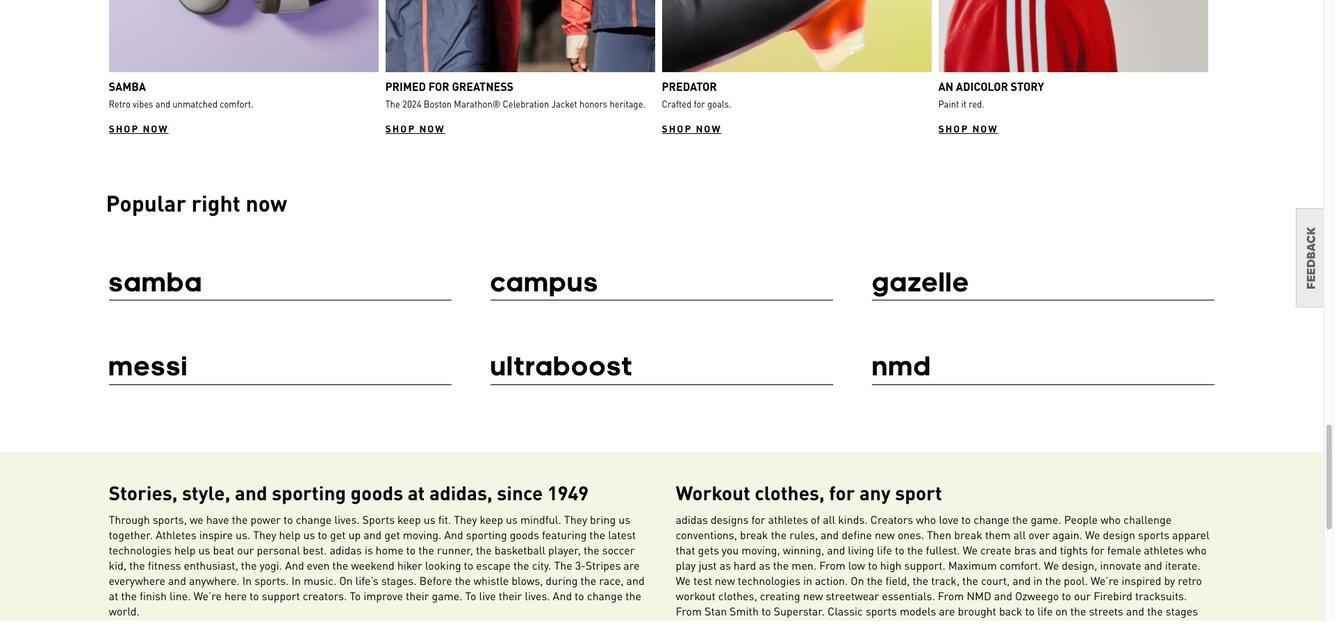 Task type: describe. For each thing, give the bounding box(es) containing it.
enthusiast,
[[184, 559, 238, 573]]

on
[[1056, 604, 1068, 619]]

it
[[961, 98, 967, 110]]

greatness
[[452, 79, 514, 94]]

0 horizontal spatial all
[[823, 513, 835, 527]]

sports,
[[153, 513, 187, 527]]

us up best.
[[303, 528, 315, 543]]

hard
[[734, 559, 756, 573]]

to right low
[[868, 559, 878, 573]]

heritage.
[[610, 98, 646, 110]]

is
[[365, 543, 373, 558]]

live
[[479, 589, 496, 604]]

the down looking
[[455, 574, 471, 588]]

escape
[[476, 559, 511, 573]]

change for sport
[[974, 513, 1009, 527]]

ultraboost link
[[490, 350, 833, 386]]

2 as from the left
[[759, 559, 770, 573]]

the inside stories, style, and sporting goods at adidas, since 1949 through sports, we have the power to change lives. sports keep us fit. they keep us mindful. they bring us together. athletes inspire us. they help us to get up and get moving. and sporting goods featuring the latest technologies help us beat our personal best. adidas is home to the runner, the basketball player, the soccer kid, the fitness enthusiast, the yogi. and even the weekend hiker looking to escape the city. the 3-stripes are everywhere and anywhere. in sports. in music. on life's stages. before the whistle blows, during the race, and at the finish line. we're here to support creators. to improve their game. to live their lives. and to change the world.
[[554, 559, 572, 573]]

are inside stories, style, and sporting goods at adidas, since 1949 through sports, we have the power to change lives. sports keep us fit. they keep us mindful. they bring us together. athletes inspire us. they help us to get up and get moving. and sporting goods featuring the latest technologies help us beat our personal best. adidas is home to the runner, the basketball player, the soccer kid, the fitness enthusiast, the yogi. and even the weekend hiker looking to escape the city. the 3-stripes are everywhere and anywhere. in sports. in music. on life's stages. before the whistle blows, during the race, and at the finish line. we're here to support creators. to improve their game. to live their lives. and to change the world.
[[624, 559, 640, 573]]

for up kinds.
[[829, 481, 855, 506]]

before
[[419, 574, 452, 588]]

the down maximum
[[963, 574, 978, 588]]

style,
[[182, 481, 230, 506]]

firebird
[[1094, 589, 1132, 604]]

to up best.
[[318, 528, 327, 543]]

1 horizontal spatial who
[[1101, 513, 1121, 527]]

gets
[[698, 543, 719, 558]]

shop now button for crafted
[[662, 122, 722, 135]]

the down basketball
[[514, 559, 529, 573]]

for
[[429, 79, 449, 94]]

the inside primed for greatness the 2024 boston marathon® celebration jacket honors heritage.
[[385, 98, 400, 110]]

us.
[[236, 528, 250, 543]]

home
[[376, 543, 403, 558]]

even
[[307, 559, 330, 573]]

life's
[[355, 574, 379, 588]]

the left the yogi. at the left bottom of the page
[[241, 559, 257, 573]]

shop for for
[[385, 122, 416, 135]]

and up back
[[994, 589, 1012, 604]]

shop now button for adicolor
[[938, 122, 998, 135]]

the down bring
[[590, 528, 605, 543]]

city.
[[532, 559, 551, 573]]

predator
[[662, 79, 717, 94]]

the down 3-
[[581, 574, 596, 588]]

to down creating
[[762, 604, 771, 619]]

we're inside stories, style, and sporting goods at adidas, since 1949 through sports, we have the power to change lives. sports keep us fit. they keep us mindful. they bring us together. athletes inspire us. they help us to get up and get moving. and sporting goods featuring the latest technologies help us beat our personal best. adidas is home to the runner, the basketball player, the soccer kid, the fitness enthusiast, the yogi. and even the weekend hiker looking to escape the city. the 3-stripes are everywhere and anywhere. in sports. in music. on life's stages. before the whistle blows, during the race, and at the finish line. we're here to support creators. to improve their game. to live their lives. and to change the world.
[[194, 589, 222, 604]]

crafted
[[662, 98, 692, 110]]

for right designs
[[752, 513, 765, 527]]

0 horizontal spatial sporting
[[272, 481, 346, 506]]

2 in from the left
[[1034, 574, 1043, 588]]

1 in from the left
[[242, 574, 252, 588]]

you
[[722, 543, 739, 558]]

we left design,
[[1044, 559, 1059, 573]]

and up inspired
[[1144, 559, 1162, 573]]

comfort. inside workout clothes, for any sport adidas designs for athletes of all kinds. creators who love to change the game. people who challenge conventions, break the rules, and define new ones. then break them all over again. we design sports apparel that gets you moving, winning, and living life to the fullest. we create bras and tights for female athletes who play just as hard as the men. from low to high support. maximum comfort. we design, innovate and iterate. we test new technologies in action. on the field, the track, the court, and in the pool. we're inspired by retro workout clothes, creating new streetwear essentials. from nmd and ozweego to our firebird tracksuits. from stan smith to superstar. classic sports models are brought back to life on the streets and the stages around the world.
[[1000, 559, 1041, 573]]

around
[[676, 620, 710, 622]]

streetwear
[[826, 589, 879, 604]]

vibes
[[133, 98, 153, 110]]

the up 'bras'
[[1012, 513, 1028, 527]]

for up design,
[[1091, 543, 1105, 558]]

creators.
[[303, 589, 347, 604]]

1 vertical spatial help
[[174, 543, 196, 558]]

tights
[[1060, 543, 1088, 558]]

fullest.
[[926, 543, 960, 558]]

we down people at the bottom right
[[1085, 528, 1100, 543]]

1 vertical spatial clothes,
[[718, 589, 757, 604]]

and up is
[[364, 528, 382, 543]]

and up 'line.'
[[168, 574, 186, 588]]

1 keep from the left
[[398, 513, 421, 527]]

ones.
[[898, 528, 924, 543]]

to down ozweego
[[1025, 604, 1035, 619]]

and up ozweego
[[1013, 574, 1031, 588]]

workout clothes, for any sport adidas designs for athletes of all kinds. creators who love to change the game. people who challenge conventions, break the rules, and define new ones. then break them all over again. we design sports apparel that gets you moving, winning, and living life to the fullest. we create bras and tights for female athletes who play just as hard as the men. from low to high support. maximum comfort. we design, innovate and iterate. we test new technologies in action. on the field, the track, the court, and in the pool. we're inspired by retro workout clothes, creating new streetwear essentials. from nmd and ozweego to our firebird tracksuits. from stan smith to superstar. classic sports models are brought back to life on the streets and the stages around the world.
[[676, 481, 1210, 622]]

1 horizontal spatial life
[[1038, 604, 1053, 619]]

0 vertical spatial and
[[444, 528, 463, 543]]

2 vertical spatial and
[[553, 589, 572, 604]]

best.
[[303, 543, 327, 558]]

gazelle
[[872, 265, 970, 298]]

an adicolor story paint it red.
[[938, 79, 1044, 110]]

2 break from the left
[[954, 528, 982, 543]]

creators
[[870, 513, 913, 527]]

predator crafted for goals.
[[662, 79, 731, 110]]

just
[[699, 559, 717, 573]]

samba link
[[109, 265, 452, 301]]

the up escape on the bottom
[[476, 543, 492, 558]]

on inside workout clothes, for any sport adidas designs for athletes of all kinds. creators who love to change the game. people who challenge conventions, break the rules, and define new ones. then break them all over again. we design sports apparel that gets you moving, winning, and living life to the fullest. we create bras and tights for female athletes who play just as hard as the men. from low to high support. maximum comfort. we design, innovate and iterate. we test new technologies in action. on the field, the track, the court, and in the pool. we're inspired by retro workout clothes, creating new streetwear essentials. from nmd and ozweego to our firebird tracksuits. from stan smith to superstar. classic sports models are brought back to life on the streets and the stages around the world.
[[851, 574, 864, 588]]

retro
[[1178, 574, 1202, 588]]

mindful.
[[520, 513, 561, 527]]

goals.
[[707, 98, 731, 110]]

play
[[676, 559, 696, 573]]

inspired
[[1122, 574, 1161, 588]]

kid,
[[109, 559, 127, 573]]

shop for crafted
[[662, 122, 692, 135]]

latest
[[608, 528, 636, 543]]

classic
[[828, 604, 863, 619]]

right
[[191, 189, 241, 217]]

athletes
[[156, 528, 196, 543]]

to right power
[[284, 513, 293, 527]]

1 vertical spatial sports
[[866, 604, 897, 619]]

1 horizontal spatial goods
[[510, 528, 539, 543]]

the left men.
[[773, 559, 789, 573]]

samba
[[109, 79, 146, 94]]

0 horizontal spatial at
[[109, 589, 118, 604]]

game. inside stories, style, and sporting goods at adidas, since 1949 through sports, we have the power to change lives. sports keep us fit. they keep us mindful. they bring us together. athletes inspire us. they help us to get up and get moving. and sporting goods featuring the latest technologies help us beat our personal best. adidas is home to the runner, the basketball player, the soccer kid, the fitness enthusiast, the yogi. and even the weekend hiker looking to escape the city. the 3-stripes are everywhere and anywhere. in sports. in music. on life's stages. before the whistle blows, during the race, and at the finish line. we're here to support creators. to improve their game. to live their lives. and to change the world.
[[432, 589, 462, 604]]

to right love at right bottom
[[961, 513, 971, 527]]

1 horizontal spatial new
[[803, 589, 823, 604]]

and up power
[[235, 481, 267, 506]]

1 horizontal spatial change
[[587, 589, 623, 604]]

to right here
[[250, 589, 259, 604]]

0 horizontal spatial lives.
[[334, 513, 360, 527]]

the right "on"
[[1071, 604, 1086, 619]]

shop now for adicolor
[[938, 122, 998, 135]]

low
[[848, 559, 865, 573]]

player,
[[548, 543, 581, 558]]

honors
[[580, 98, 608, 110]]

the down support.
[[913, 574, 929, 588]]

the down moving.
[[419, 543, 434, 558]]

whistle
[[474, 574, 509, 588]]

now for story
[[972, 122, 998, 135]]

and inside samba retro vibes and unmatched comfort.
[[156, 98, 170, 110]]

nmd link
[[872, 350, 1215, 386]]

and down 'firebird' at bottom
[[1126, 604, 1144, 619]]

back
[[999, 604, 1022, 619]]

challenge
[[1124, 513, 1172, 527]]

2024
[[402, 98, 421, 110]]

stan
[[705, 604, 727, 619]]

iterate.
[[1165, 559, 1200, 573]]

0 horizontal spatial who
[[916, 513, 936, 527]]

1 horizontal spatial they
[[454, 513, 477, 527]]

shop now button for retro
[[109, 122, 169, 135]]

design,
[[1062, 559, 1097, 573]]

stories,
[[109, 481, 178, 506]]

fitness
[[148, 559, 181, 573]]

love
[[939, 513, 959, 527]]

tracksuits.
[[1135, 589, 1187, 604]]

us up latest in the bottom of the page
[[619, 513, 630, 527]]

us down since
[[506, 513, 518, 527]]

2 to from the left
[[465, 589, 476, 604]]

1 in from the left
[[803, 574, 812, 588]]

during
[[546, 574, 578, 588]]

1 as from the left
[[720, 559, 731, 573]]

marathon®
[[454, 98, 500, 110]]

0 vertical spatial clothes,
[[755, 481, 825, 506]]

workout
[[676, 481, 750, 506]]

and right race,
[[626, 574, 645, 588]]

primed
[[385, 79, 426, 94]]

superstar.
[[774, 604, 825, 619]]

we up maximum
[[963, 543, 978, 558]]

and down over
[[1039, 543, 1057, 558]]

2 horizontal spatial they
[[564, 513, 587, 527]]

shop now for retro
[[109, 122, 169, 135]]

looking
[[425, 559, 461, 573]]

here
[[224, 589, 247, 604]]

2 horizontal spatial who
[[1187, 543, 1207, 558]]

the up us. on the left of the page
[[232, 513, 248, 527]]

the up 3-
[[584, 543, 599, 558]]

1 vertical spatial athletes
[[1144, 543, 1184, 558]]

of
[[811, 513, 820, 527]]

nmd
[[872, 350, 932, 382]]

the up ozweego
[[1045, 574, 1061, 588]]

everywhere
[[109, 574, 165, 588]]

now for for
[[696, 122, 722, 135]]

the down tracksuits.
[[1147, 604, 1163, 619]]

sport
[[895, 481, 942, 506]]

1 horizontal spatial all
[[1014, 528, 1026, 543]]

line.
[[170, 589, 191, 604]]

2 keep from the left
[[480, 513, 503, 527]]

campus link
[[490, 265, 833, 301]]

messi link
[[109, 350, 452, 386]]

the right even
[[332, 559, 348, 573]]



Task type: vqa. For each thing, say whether or not it's contained in the screenshot.
Men's Originals Black Campus 00s Shoes image
no



Task type: locate. For each thing, give the bounding box(es) containing it.
1 now from the left
[[143, 122, 169, 135]]

1 horizontal spatial lives.
[[525, 589, 550, 604]]

kinds.
[[838, 513, 868, 527]]

in
[[803, 574, 812, 588], [1034, 574, 1043, 588]]

0 horizontal spatial sports
[[866, 604, 897, 619]]

1 vertical spatial comfort.
[[1000, 559, 1041, 573]]

game. up over
[[1031, 513, 1061, 527]]

living
[[848, 543, 874, 558]]

race,
[[599, 574, 624, 588]]

0 vertical spatial comfort.
[[220, 98, 254, 110]]

0 horizontal spatial their
[[406, 589, 429, 604]]

music.
[[304, 574, 336, 588]]

now for vibes
[[143, 122, 169, 135]]

2 now from the left
[[419, 122, 445, 135]]

1 shop now button from the left
[[109, 122, 169, 135]]

world. down everywhere
[[109, 604, 139, 619]]

2 horizontal spatial change
[[974, 513, 1009, 527]]

now for greatness
[[419, 122, 445, 135]]

adidas down up
[[330, 543, 362, 558]]

we down "play"
[[676, 574, 691, 588]]

adicolor
[[956, 79, 1008, 94]]

1 vertical spatial lives.
[[525, 589, 550, 604]]

0 horizontal spatial they
[[253, 528, 276, 543]]

shop now button for for
[[385, 122, 445, 135]]

us left fit.
[[424, 513, 435, 527]]

0 horizontal spatial athletes
[[768, 513, 808, 527]]

support
[[262, 589, 300, 604]]

2 vertical spatial from
[[676, 604, 702, 619]]

world.
[[109, 604, 139, 619], [732, 620, 763, 622]]

comfort. right unmatched
[[220, 98, 254, 110]]

as down you
[[720, 559, 731, 573]]

are
[[624, 559, 640, 573], [939, 604, 955, 619]]

unmatched
[[173, 98, 218, 110]]

the down stan
[[713, 620, 729, 622]]

shop now button down vibes
[[109, 122, 169, 135]]

lives. down "blows,"
[[525, 589, 550, 604]]

2 horizontal spatial from
[[938, 589, 964, 604]]

0 vertical spatial world.
[[109, 604, 139, 619]]

1 horizontal spatial and
[[444, 528, 463, 543]]

2 horizontal spatial and
[[553, 589, 572, 604]]

keep up moving.
[[398, 513, 421, 527]]

our
[[237, 543, 254, 558], [1074, 589, 1091, 604]]

at
[[408, 481, 425, 506], [109, 589, 118, 604]]

1 vertical spatial are
[[939, 604, 955, 619]]

on inside stories, style, and sporting goods at adidas, since 1949 through sports, we have the power to change lives. sports keep us fit. they keep us mindful. they bring us together. athletes inspire us. they help us to get up and get moving. and sporting goods featuring the latest technologies help us beat our personal best. adidas is home to the runner, the basketball player, the soccer kid, the fitness enthusiast, the yogi. and even the weekend hiker looking to escape the city. the 3-stripes are everywhere and anywhere. in sports. in music. on life's stages. before the whistle blows, during the race, and at the finish line. we're here to support creators. to improve their game. to live their lives. and to change the world.
[[339, 574, 353, 588]]

3 shop now from the left
[[662, 122, 722, 135]]

1 horizontal spatial sporting
[[466, 528, 507, 543]]

1 horizontal spatial in
[[1034, 574, 1043, 588]]

lives. up up
[[334, 513, 360, 527]]

an
[[938, 79, 953, 94]]

them
[[985, 528, 1011, 543]]

2 shop now button from the left
[[385, 122, 445, 135]]

0 horizontal spatial life
[[877, 543, 892, 558]]

and up runner, on the bottom
[[444, 528, 463, 543]]

new up superstar.
[[803, 589, 823, 604]]

1 shop now from the left
[[109, 122, 169, 135]]

get left up
[[330, 528, 346, 543]]

track,
[[931, 574, 960, 588]]

comfort. down 'bras'
[[1000, 559, 1041, 573]]

1 horizontal spatial game.
[[1031, 513, 1061, 527]]

1 vertical spatial new
[[715, 574, 735, 588]]

create
[[981, 543, 1012, 558]]

their
[[406, 589, 429, 604], [499, 589, 522, 604]]

in up support
[[292, 574, 301, 588]]

blows,
[[512, 574, 543, 588]]

adidas up conventions,
[[676, 513, 708, 527]]

jacket
[[551, 98, 577, 110]]

adidas inside stories, style, and sporting goods at adidas, since 1949 through sports, we have the power to change lives. sports keep us fit. they keep us mindful. they bring us together. athletes inspire us. they help us to get up and get moving. and sporting goods featuring the latest technologies help us beat our personal best. adidas is home to the runner, the basketball player, the soccer kid, the fitness enthusiast, the yogi. and even the weekend hiker looking to escape the city. the 3-stripes are everywhere and anywhere. in sports. in music. on life's stages. before the whistle blows, during the race, and at the finish line. we're here to support creators. to improve their game. to live their lives. and to change the world.
[[330, 543, 362, 558]]

1 get from the left
[[330, 528, 346, 543]]

0 vertical spatial adidas
[[676, 513, 708, 527]]

shop now down the crafted
[[662, 122, 722, 135]]

over
[[1029, 528, 1050, 543]]

1 vertical spatial game.
[[432, 589, 462, 604]]

break up moving,
[[740, 528, 768, 543]]

2 in from the left
[[292, 574, 301, 588]]

for left goals.
[[694, 98, 705, 110]]

2024 spring summer purple samba originals image image
[[109, 0, 378, 72]]

in up here
[[242, 574, 252, 588]]

2 horizontal spatial new
[[875, 528, 895, 543]]

0 horizontal spatial our
[[237, 543, 254, 558]]

essentials.
[[882, 589, 935, 604]]

0 horizontal spatial get
[[330, 528, 346, 543]]

who down apparel
[[1187, 543, 1207, 558]]

female
[[1107, 543, 1141, 558]]

0 vertical spatial from
[[819, 559, 846, 573]]

us up enthusiast,
[[198, 543, 210, 558]]

1 horizontal spatial to
[[465, 589, 476, 604]]

by
[[1164, 574, 1175, 588]]

field,
[[886, 574, 910, 588]]

1 vertical spatial adidas
[[330, 543, 362, 558]]

primed for greatness the 2024 boston marathon® celebration jacket honors heritage.
[[385, 79, 646, 110]]

red originals 2023 fall winter image image
[[938, 0, 1208, 72]]

2 their from the left
[[499, 589, 522, 604]]

1 on from the left
[[339, 574, 353, 588]]

campus
[[490, 265, 599, 298]]

samba retro vibes and unmatched comfort.
[[109, 79, 254, 110]]

change inside workout clothes, for any sport adidas designs for athletes of all kinds. creators who love to change the game. people who challenge conventions, break the rules, and define new ones. then break them all over again. we design sports apparel that gets you moving, winning, and living life to the fullest. we create bras and tights for female athletes who play just as hard as the men. from low to high support. maximum comfort. we design, innovate and iterate. we test new technologies in action. on the field, the track, the court, and in the pool. we're inspired by retro workout clothes, creating new streetwear essentials. from nmd and ozweego to our firebird tracksuits. from stan smith to superstar. classic sports models are brought back to life on the streets and the stages around the world.
[[974, 513, 1009, 527]]

we
[[190, 513, 203, 527]]

1 horizontal spatial their
[[499, 589, 522, 604]]

1 horizontal spatial in
[[292, 574, 301, 588]]

shop now button down it on the top right
[[938, 122, 998, 135]]

1 horizontal spatial from
[[819, 559, 846, 573]]

technologies inside workout clothes, for any sport adidas designs for athletes of all kinds. creators who love to change the game. people who challenge conventions, break the rules, and define new ones. then break them all over again. we design sports apparel that gets you moving, winning, and living life to the fullest. we create bras and tights for female athletes who play just as hard as the men. from low to high support. maximum comfort. we design, innovate and iterate. we test new technologies in action. on the field, the track, the court, and in the pool. we're inspired by retro workout clothes, creating new streetwear essentials. from nmd and ozweego to our firebird tracksuits. from stan smith to superstar. classic sports models are brought back to life on the streets and the stages around the world.
[[738, 574, 800, 588]]

the up everywhere
[[129, 559, 145, 573]]

featuring
[[542, 528, 587, 543]]

paint
[[938, 98, 959, 110]]

ultraboost
[[490, 350, 634, 382]]

1949
[[548, 481, 589, 506]]

as
[[720, 559, 731, 573], [759, 559, 770, 573]]

1 vertical spatial we're
[[194, 589, 222, 604]]

and right vibes
[[156, 98, 170, 110]]

apparel
[[1172, 528, 1210, 543]]

1 vertical spatial goods
[[510, 528, 539, 543]]

0 horizontal spatial on
[[339, 574, 353, 588]]

2 on from the left
[[851, 574, 864, 588]]

0 horizontal spatial goods
[[351, 481, 403, 506]]

0 vertical spatial athletes
[[768, 513, 808, 527]]

1 vertical spatial at
[[109, 589, 118, 604]]

our inside stories, style, and sporting goods at adidas, since 1949 through sports, we have the power to change lives. sports keep us fit. they keep us mindful. they bring us together. athletes inspire us. they help us to get up and get moving. and sporting goods featuring the latest technologies help us beat our personal best. adidas is home to the runner, the basketball player, the soccer kid, the fitness enthusiast, the yogi. and even the weekend hiker looking to escape the city. the 3-stripes are everywhere and anywhere. in sports. in music. on life's stages. before the whistle blows, during the race, and at the finish line. we're here to support creators. to improve their game. to live their lives. and to change the world.
[[237, 543, 254, 558]]

sporting up power
[[272, 481, 346, 506]]

0 vertical spatial at
[[408, 481, 425, 506]]

0 horizontal spatial keep
[[398, 513, 421, 527]]

technologies down together.
[[109, 543, 171, 558]]

1 their from the left
[[406, 589, 429, 604]]

story
[[1011, 79, 1044, 94]]

1 horizontal spatial get
[[384, 528, 400, 543]]

the left '2024'
[[385, 98, 400, 110]]

support.
[[904, 559, 946, 573]]

0 vertical spatial sports
[[1138, 528, 1170, 543]]

inspire
[[199, 528, 233, 543]]

3 shop from the left
[[662, 122, 692, 135]]

from up action.
[[819, 559, 846, 573]]

creating
[[760, 589, 800, 604]]

shop down '2024'
[[385, 122, 416, 135]]

1 horizontal spatial sports
[[1138, 528, 1170, 543]]

sports
[[1138, 528, 1170, 543], [866, 604, 897, 619]]

the down ones.
[[907, 543, 923, 558]]

new down creators
[[875, 528, 895, 543]]

popular
[[106, 189, 186, 217]]

the down everywhere
[[121, 589, 137, 604]]

stages
[[1166, 604, 1198, 619]]

we're
[[1091, 574, 1119, 588], [194, 589, 222, 604]]

gazelle link
[[872, 265, 1215, 301]]

game. inside workout clothes, for any sport adidas designs for athletes of all kinds. creators who love to change the game. people who challenge conventions, break the rules, and define new ones. then break them all over again. we design sports apparel that gets you moving, winning, and living life to the fullest. we create bras and tights for female athletes who play just as hard as the men. from low to high support. maximum comfort. we design, innovate and iterate. we test new technologies in action. on the field, the track, the court, and in the pool. we're inspired by retro workout clothes, creating new streetwear essentials. from nmd and ozweego to our firebird tracksuits. from stan smith to superstar. classic sports models are brought back to life on the streets and the stages around the world.
[[1031, 513, 1061, 527]]

to down life's
[[350, 589, 361, 604]]

0 horizontal spatial to
[[350, 589, 361, 604]]

1 to from the left
[[350, 589, 361, 604]]

we're down anywhere. at the bottom of page
[[194, 589, 222, 604]]

red.
[[969, 98, 985, 110]]

0 vertical spatial our
[[237, 543, 254, 558]]

high
[[880, 559, 902, 573]]

4 now from the left
[[972, 122, 998, 135]]

to left live
[[465, 589, 476, 604]]

1 horizontal spatial as
[[759, 559, 770, 573]]

bring
[[590, 513, 616, 527]]

get
[[330, 528, 346, 543], [384, 528, 400, 543]]

and left living
[[827, 543, 845, 558]]

improve
[[364, 589, 403, 604]]

4 shop from the left
[[938, 122, 969, 135]]

1 break from the left
[[740, 528, 768, 543]]

shop now button down the crafted
[[662, 122, 722, 135]]

goods up basketball
[[510, 528, 539, 543]]

1 vertical spatial our
[[1074, 589, 1091, 604]]

technologies inside stories, style, and sporting goods at adidas, since 1949 through sports, we have the power to change lives. sports keep us fit. they keep us mindful. they bring us together. athletes inspire us. they help us to get up and get moving. and sporting goods featuring the latest technologies help us beat our personal best. adidas is home to the runner, the basketball player, the soccer kid, the fitness enthusiast, the yogi. and even the weekend hiker looking to escape the city. the 3-stripes are everywhere and anywhere. in sports. in music. on life's stages. before the whistle blows, during the race, and at the finish line. we're here to support creators. to improve their game. to live their lives. and to change the world.
[[109, 543, 171, 558]]

2 get from the left
[[384, 528, 400, 543]]

conventions,
[[676, 528, 737, 543]]

0 horizontal spatial and
[[285, 559, 304, 573]]

in down men.
[[803, 574, 812, 588]]

3 shop now button from the left
[[662, 122, 722, 135]]

messi
[[109, 350, 188, 382]]

the
[[385, 98, 400, 110], [554, 559, 572, 573]]

list containing samba
[[0, 0, 1326, 135]]

bras
[[1014, 543, 1036, 558]]

who
[[916, 513, 936, 527], [1101, 513, 1121, 527], [1187, 543, 1207, 558]]

shop now down vibes
[[109, 122, 169, 135]]

to down runner, on the bottom
[[464, 559, 473, 573]]

1 vertical spatial from
[[938, 589, 964, 604]]

1 vertical spatial sporting
[[466, 528, 507, 543]]

2024 spring summer boston marathon running image image
[[385, 0, 655, 72]]

any
[[860, 481, 891, 506]]

at down everywhere
[[109, 589, 118, 604]]

1 horizontal spatial comfort.
[[1000, 559, 1041, 573]]

0 horizontal spatial break
[[740, 528, 768, 543]]

1 horizontal spatial break
[[954, 528, 982, 543]]

yogi.
[[260, 559, 282, 573]]

shop for adicolor
[[938, 122, 969, 135]]

0 horizontal spatial as
[[720, 559, 731, 573]]

are inside workout clothes, for any sport adidas designs for athletes of all kinds. creators who love to change the game. people who challenge conventions, break the rules, and define new ones. then break them all over again. we design sports apparel that gets you moving, winning, and living life to the fullest. we create bras and tights for female athletes who play just as hard as the men. from low to high support. maximum comfort. we design, innovate and iterate. we test new technologies in action. on the field, the track, the court, and in the pool. we're inspired by retro workout clothes, creating new streetwear essentials. from nmd and ozweego to our firebird tracksuits. from stan smith to superstar. classic sports models are brought back to life on the streets and the stages around the world.
[[939, 604, 955, 619]]

0 horizontal spatial adidas
[[330, 543, 362, 558]]

shop now
[[109, 122, 169, 135], [385, 122, 445, 135], [662, 122, 722, 135], [938, 122, 998, 135]]

0 horizontal spatial from
[[676, 604, 702, 619]]

and
[[444, 528, 463, 543], [285, 559, 304, 573], [553, 589, 572, 604]]

0 vertical spatial are
[[624, 559, 640, 573]]

then
[[927, 528, 952, 543]]

life up 'high' on the right bottom of page
[[877, 543, 892, 558]]

define
[[842, 528, 872, 543]]

as down moving,
[[759, 559, 770, 573]]

to up hiker
[[406, 543, 416, 558]]

1 vertical spatial world.
[[732, 620, 763, 622]]

0 vertical spatial the
[[385, 98, 400, 110]]

now down red.
[[972, 122, 998, 135]]

technologies up creating
[[738, 574, 800, 588]]

world. inside workout clothes, for any sport adidas designs for athletes of all kinds. creators who love to change the game. people who challenge conventions, break the rules, and define new ones. then break them all over again. we design sports apparel that gets you moving, winning, and living life to the fullest. we create bras and tights for female athletes who play just as hard as the men. from low to high support. maximum comfort. we design, innovate and iterate. we test new technologies in action. on the field, the track, the court, and in the pool. we're inspired by retro workout clothes, creating new streetwear essentials. from nmd and ozweego to our firebird tracksuits. from stan smith to superstar. classic sports models are brought back to life on the streets and the stages around the world.
[[732, 620, 763, 622]]

shop now for crafted
[[662, 122, 722, 135]]

1 horizontal spatial athletes
[[1144, 543, 1184, 558]]

their down "blows,"
[[499, 589, 522, 604]]

0 horizontal spatial change
[[296, 513, 332, 527]]

sports down essentials.
[[866, 604, 897, 619]]

adidas inside workout clothes, for any sport adidas designs for athletes of all kinds. creators who love to change the game. people who challenge conventions, break the rules, and define new ones. then break them all over again. we design sports apparel that gets you moving, winning, and living life to the fullest. we create bras and tights for female athletes who play just as hard as the men. from low to high support. maximum comfort. we design, innovate and iterate. we test new technologies in action. on the field, the track, the court, and in the pool. we're inspired by retro workout clothes, creating new streetwear essentials. from nmd and ozweego to our firebird tracksuits. from stan smith to superstar. classic sports models are brought back to life on the streets and the stages around the world.
[[676, 513, 708, 527]]

2 vertical spatial new
[[803, 589, 823, 604]]

now
[[143, 122, 169, 135], [419, 122, 445, 135], [696, 122, 722, 135], [972, 122, 998, 135]]

0 vertical spatial new
[[875, 528, 895, 543]]

shop for retro
[[109, 122, 139, 135]]

1 vertical spatial technologies
[[738, 574, 800, 588]]

0 horizontal spatial are
[[624, 559, 640, 573]]

0 vertical spatial we're
[[1091, 574, 1119, 588]]

0 horizontal spatial the
[[385, 98, 400, 110]]

are down the "soccer"
[[624, 559, 640, 573]]

the down 'high' on the right bottom of page
[[867, 574, 883, 588]]

1 vertical spatial and
[[285, 559, 304, 573]]

world. down smith
[[732, 620, 763, 622]]

to up "on"
[[1062, 589, 1071, 604]]

2 shop from the left
[[385, 122, 416, 135]]

2 shop now from the left
[[385, 122, 445, 135]]

moving.
[[403, 528, 441, 543]]

shop now for for
[[385, 122, 445, 135]]

4 shop now button from the left
[[938, 122, 998, 135]]

0 vertical spatial game.
[[1031, 513, 1061, 527]]

0 vertical spatial all
[[823, 513, 835, 527]]

0 horizontal spatial we're
[[194, 589, 222, 604]]

1 horizontal spatial our
[[1074, 589, 1091, 604]]

us
[[424, 513, 435, 527], [506, 513, 518, 527], [619, 513, 630, 527], [303, 528, 315, 543], [198, 543, 210, 558]]

streets
[[1089, 604, 1124, 619]]

all up 'bras'
[[1014, 528, 1026, 543]]

1 horizontal spatial keep
[[480, 513, 503, 527]]

now down boston
[[419, 122, 445, 135]]

on down low
[[851, 574, 864, 588]]

the down player, on the bottom of page
[[554, 559, 572, 573]]

change up them
[[974, 513, 1009, 527]]

break down love at right bottom
[[954, 528, 982, 543]]

personal
[[257, 543, 300, 558]]

to down 'during'
[[575, 589, 584, 604]]

world. inside stories, style, and sporting goods at adidas, since 1949 through sports, we have the power to change lives. sports keep us fit. they keep us mindful. they bring us together. athletes inspire us. they help us to get up and get moving. and sporting goods featuring the latest technologies help us beat our personal best. adidas is home to the runner, the basketball player, the soccer kid, the fitness enthusiast, the yogi. and even the weekend hiker looking to escape the city. the 3-stripes are everywhere and anywhere. in sports. in music. on life's stages. before the whistle blows, during the race, and at the finish line. we're here to support creators. to improve their game. to live their lives. and to change the world.
[[109, 604, 139, 619]]

0 horizontal spatial comfort.
[[220, 98, 254, 110]]

all right of
[[823, 513, 835, 527]]

now down goals.
[[696, 122, 722, 135]]

0 vertical spatial technologies
[[109, 543, 171, 558]]

through
[[109, 513, 150, 527]]

0 horizontal spatial world.
[[109, 604, 139, 619]]

shop
[[109, 122, 139, 135], [385, 122, 416, 135], [662, 122, 692, 135], [938, 122, 969, 135]]

1 horizontal spatial we're
[[1091, 574, 1119, 588]]

that
[[676, 543, 695, 558]]

4 shop now from the left
[[938, 122, 998, 135]]

1 horizontal spatial technologies
[[738, 574, 800, 588]]

comfort. inside samba retro vibes and unmatched comfort.
[[220, 98, 254, 110]]

shop down the crafted
[[662, 122, 692, 135]]

to up 'high' on the right bottom of page
[[895, 543, 905, 558]]

0 horizontal spatial help
[[174, 543, 196, 558]]

break
[[740, 528, 768, 543], [954, 528, 982, 543]]

0 horizontal spatial game.
[[432, 589, 462, 604]]

0 vertical spatial help
[[279, 528, 300, 543]]

0 vertical spatial life
[[877, 543, 892, 558]]

have
[[206, 513, 229, 527]]

change for goods
[[296, 513, 332, 527]]

they down power
[[253, 528, 276, 543]]

our down us. on the left of the page
[[237, 543, 254, 558]]

list
[[0, 0, 1326, 135]]

3 now from the left
[[696, 122, 722, 135]]

lives.
[[334, 513, 360, 527], [525, 589, 550, 604]]

now down vibes
[[143, 122, 169, 135]]

clothes, up smith
[[718, 589, 757, 604]]

we're inside workout clothes, for any sport adidas designs for athletes of all kinds. creators who love to change the game. people who challenge conventions, break the rules, and define new ones. then break them all over again. we design sports apparel that gets you moving, winning, and living life to the fullest. we create bras and tights for female athletes who play just as hard as the men. from low to high support. maximum comfort. we design, innovate and iterate. we test new technologies in action. on the field, the track, the court, and in the pool. we're inspired by retro workout clothes, creating new streetwear essentials. from nmd and ozweego to our firebird tracksuits. from stan smith to superstar. classic sports models are brought back to life on the streets and the stages around the world.
[[1091, 574, 1119, 588]]

on left life's
[[339, 574, 353, 588]]

0 horizontal spatial technologies
[[109, 543, 171, 558]]

designs
[[711, 513, 749, 527]]

weekend
[[351, 559, 394, 573]]

1 horizontal spatial adidas
[[676, 513, 708, 527]]

1 horizontal spatial are
[[939, 604, 955, 619]]

and right the rules,
[[821, 528, 839, 543]]

1 horizontal spatial help
[[279, 528, 300, 543]]

our inside workout clothes, for any sport adidas designs for athletes of all kinds. creators who love to change the game. people who challenge conventions, break the rules, and define new ones. then break them all over again. we design sports apparel that gets you moving, winning, and living life to the fullest. we create bras and tights for female athletes who play just as hard as the men. from low to high support. maximum comfort. we design, innovate and iterate. we test new technologies in action. on the field, the track, the court, and in the pool. we're inspired by retro workout clothes, creating new streetwear essentials. from nmd and ozweego to our firebird tracksuits. from stan smith to superstar. classic sports models are brought back to life on the streets and the stages around the world.
[[1074, 589, 1091, 604]]

now
[[246, 189, 287, 217]]

change down race,
[[587, 589, 623, 604]]

for inside predator crafted for goals.
[[694, 98, 705, 110]]

the down the "soccer"
[[626, 589, 641, 604]]

0 horizontal spatial new
[[715, 574, 735, 588]]

1 shop from the left
[[109, 122, 139, 135]]

1 vertical spatial the
[[554, 559, 572, 573]]

the up moving,
[[771, 528, 787, 543]]

power
[[250, 513, 281, 527]]

who up design at bottom right
[[1101, 513, 1121, 527]]

in up ozweego
[[1034, 574, 1043, 588]]



